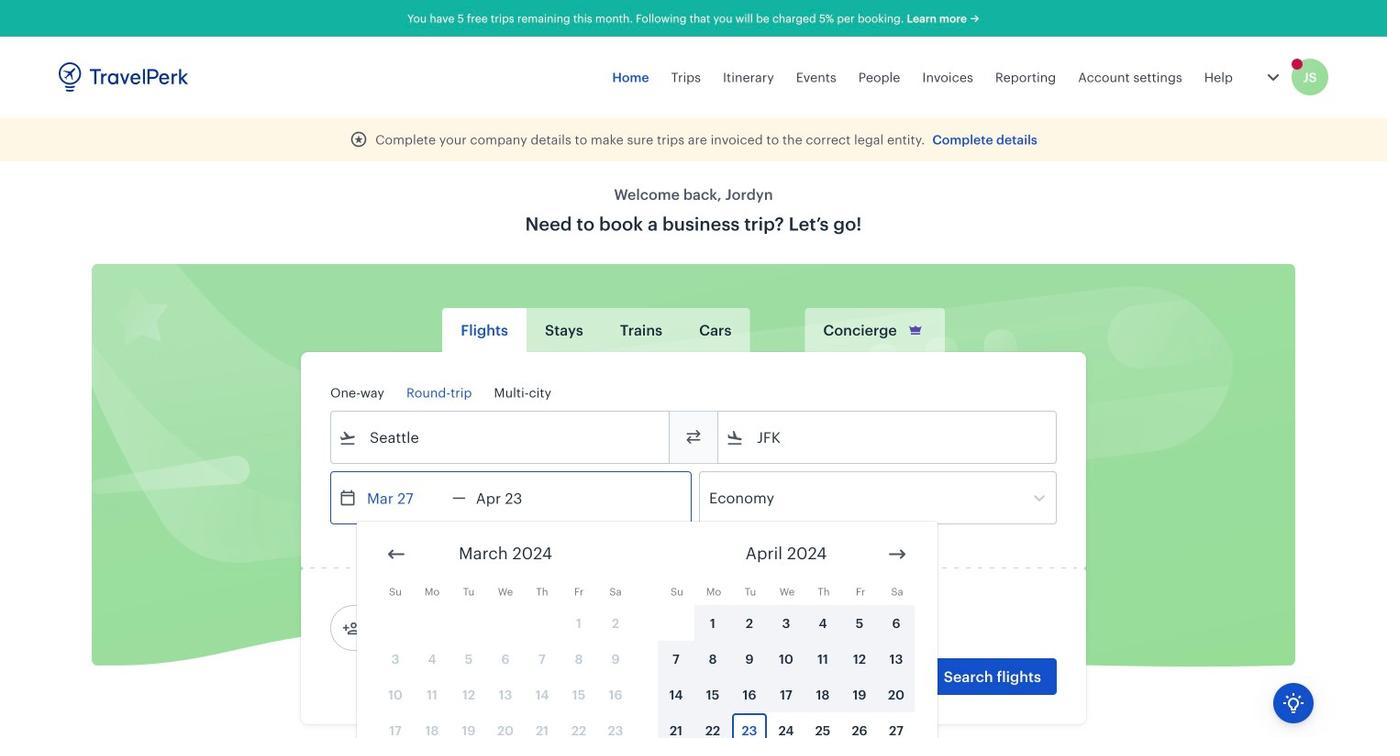 Task type: locate. For each thing, give the bounding box(es) containing it.
Depart text field
[[357, 473, 452, 524]]

move backward to switch to the previous month. image
[[385, 544, 407, 566]]

To search field
[[744, 423, 1032, 452]]

From search field
[[357, 423, 645, 452]]

Return text field
[[466, 473, 561, 524]]



Task type: describe. For each thing, give the bounding box(es) containing it.
calendar application
[[357, 522, 1388, 739]]

move forward to switch to the next month. image
[[887, 544, 909, 566]]

Add first traveler search field
[[361, 614, 552, 643]]



